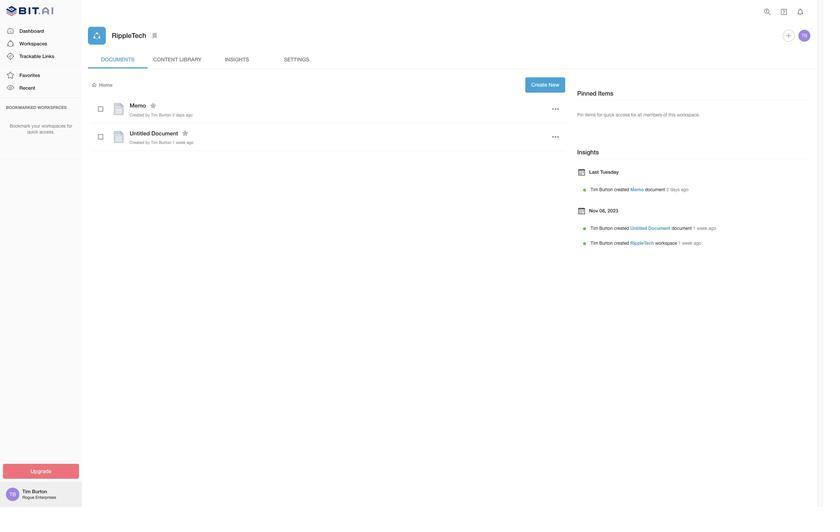 Task type: locate. For each thing, give the bounding box(es) containing it.
1 created from the top
[[614, 188, 629, 193]]

0 horizontal spatial for
[[67, 124, 72, 129]]

2 horizontal spatial for
[[631, 113, 637, 118]]

document up workspace
[[672, 226, 692, 232]]

0 horizontal spatial 2
[[172, 113, 175, 117]]

new
[[549, 82, 559, 88]]

rippletech down untitled document link
[[630, 241, 654, 246]]

tab list
[[88, 51, 812, 69]]

document
[[645, 188, 665, 193], [672, 226, 692, 232]]

created up untitled document
[[130, 113, 144, 117]]

1 vertical spatial created
[[614, 226, 629, 232]]

favorite image
[[149, 101, 157, 110]]

favorites button
[[0, 69, 82, 82]]

content
[[153, 56, 178, 63]]

0 horizontal spatial document
[[151, 130, 178, 137]]

1
[[172, 141, 175, 145], [693, 226, 696, 232], [678, 241, 681, 246]]

1 horizontal spatial document
[[672, 226, 692, 232]]

items
[[585, 113, 596, 118]]

0 horizontal spatial tb
[[9, 492, 16, 498]]

by down favorite icon
[[145, 113, 150, 117]]

library
[[179, 56, 202, 63]]

0 horizontal spatial week
[[176, 141, 186, 145]]

burton inside tim burton created rippletech workspace 1 week ago
[[599, 241, 613, 246]]

2 vertical spatial 1
[[678, 241, 681, 246]]

access
[[616, 113, 630, 118]]

for left all
[[631, 113, 637, 118]]

for
[[597, 113, 602, 118], [631, 113, 637, 118], [67, 124, 72, 129]]

0 vertical spatial week
[[176, 141, 186, 145]]

1 inside tim burton created untitled document document 1 week ago
[[693, 226, 696, 232]]

your
[[32, 124, 40, 129]]

this
[[669, 113, 676, 118]]

1 horizontal spatial 2
[[667, 188, 669, 193]]

tim for untitled
[[591, 226, 598, 232]]

0 horizontal spatial memo
[[130, 102, 146, 109]]

rippletech left bookmark image
[[112, 31, 146, 40]]

burton inside tim burton created untitled document document 1 week ago
[[599, 226, 613, 232]]

1 horizontal spatial days
[[670, 188, 680, 193]]

2 vertical spatial week
[[682, 241, 693, 246]]

1 vertical spatial days
[[670, 188, 680, 193]]

1 horizontal spatial quick
[[604, 113, 615, 118]]

1 created from the top
[[130, 113, 144, 117]]

by
[[145, 113, 150, 117], [145, 141, 150, 145]]

untitled document
[[130, 130, 178, 137]]

0 horizontal spatial 1
[[172, 141, 175, 145]]

0 horizontal spatial insights
[[225, 56, 249, 63]]

untitled document link
[[630, 226, 671, 232]]

trackable links
[[19, 53, 54, 59]]

members
[[643, 113, 662, 118]]

settings link
[[267, 51, 326, 69]]

1 horizontal spatial for
[[597, 113, 602, 118]]

tim for enterprises
[[22, 489, 31, 495]]

0 vertical spatial days
[[176, 113, 185, 117]]

document
[[151, 130, 178, 137], [648, 226, 671, 232]]

burton inside tim burton rogue enterprises
[[32, 489, 47, 495]]

1 vertical spatial untitled
[[630, 226, 647, 232]]

tim burton created memo document 2 days ago
[[591, 187, 689, 193]]

1 vertical spatial created
[[130, 141, 144, 145]]

0 vertical spatial by
[[145, 113, 150, 117]]

create new
[[531, 82, 559, 88]]

upgrade button
[[3, 465, 79, 480]]

1 vertical spatial 1
[[693, 226, 696, 232]]

2 horizontal spatial week
[[697, 226, 707, 232]]

access.
[[39, 130, 55, 135]]

1 horizontal spatial insights
[[577, 149, 599, 156]]

2 vertical spatial created
[[614, 241, 629, 246]]

created for untitled document
[[130, 141, 144, 145]]

recent
[[19, 85, 35, 91]]

0 vertical spatial created
[[130, 113, 144, 117]]

items
[[598, 90, 613, 97]]

quick down your at the left of the page
[[27, 130, 38, 135]]

workspaces button
[[0, 37, 82, 50]]

tuesday
[[600, 169, 619, 175]]

week inside tim burton created rippletech workspace 1 week ago
[[682, 241, 693, 246]]

memo
[[130, 102, 146, 109], [630, 187, 644, 193]]

1 vertical spatial tb
[[9, 492, 16, 498]]

bookmark
[[10, 124, 30, 129]]

0 vertical spatial document
[[645, 188, 665, 193]]

1 horizontal spatial rippletech
[[630, 241, 654, 246]]

created left rippletech link
[[614, 241, 629, 246]]

ago inside tim burton created untitled document document 1 week ago
[[709, 226, 716, 232]]

by down untitled document
[[145, 141, 150, 145]]

workspaces
[[19, 41, 47, 47]]

untitled up created by tim burton 1 week ago
[[130, 130, 150, 137]]

untitled
[[130, 130, 150, 137], [630, 226, 647, 232]]

quick left the access
[[604, 113, 615, 118]]

created for memo
[[130, 113, 144, 117]]

upgrade
[[31, 469, 51, 475]]

created for rippletech
[[614, 241, 629, 246]]

document inside tim burton created untitled document document 1 week ago
[[672, 226, 692, 232]]

days
[[176, 113, 185, 117], [670, 188, 680, 193]]

tb
[[802, 33, 807, 38], [9, 492, 16, 498]]

created inside tim burton created untitled document document 1 week ago
[[614, 226, 629, 232]]

1 horizontal spatial tb
[[802, 33, 807, 38]]

week inside tim burton created untitled document document 1 week ago
[[697, 226, 707, 232]]

tim inside tim burton rogue enterprises
[[22, 489, 31, 495]]

of
[[663, 113, 667, 118]]

created down untitled document
[[130, 141, 144, 145]]

week
[[176, 141, 186, 145], [697, 226, 707, 232], [682, 241, 693, 246]]

1 vertical spatial document
[[672, 226, 692, 232]]

0 horizontal spatial document
[[645, 188, 665, 193]]

1 vertical spatial by
[[145, 141, 150, 145]]

created
[[130, 113, 144, 117], [130, 141, 144, 145]]

tim inside tim burton created rippletech workspace 1 week ago
[[591, 241, 598, 246]]

tim inside tim burton created untitled document document 1 week ago
[[591, 226, 598, 232]]

tim burton rogue enterprises
[[22, 489, 56, 501]]

tim burton created rippletech workspace 1 week ago
[[591, 241, 701, 246]]

2023
[[608, 208, 618, 214]]

0 vertical spatial 2
[[172, 113, 175, 117]]

links
[[42, 53, 54, 59]]

2 up untitled document
[[172, 113, 175, 117]]

created left memo link
[[614, 188, 629, 193]]

tim
[[151, 113, 158, 117], [151, 141, 158, 145], [591, 188, 598, 193], [591, 226, 598, 232], [591, 241, 598, 246], [22, 489, 31, 495]]

2 created from the top
[[614, 226, 629, 232]]

1 vertical spatial rippletech
[[630, 241, 654, 246]]

2 right memo link
[[667, 188, 669, 193]]

2 by from the top
[[145, 141, 150, 145]]

rippletech
[[112, 31, 146, 40], [630, 241, 654, 246]]

0 horizontal spatial quick
[[27, 130, 38, 135]]

ago
[[186, 113, 193, 117], [187, 141, 194, 145], [681, 188, 689, 193], [709, 226, 716, 232], [694, 241, 701, 246]]

created by tim burton 2 days ago
[[130, 113, 193, 117]]

document up created by tim burton 1 week ago
[[151, 130, 178, 137]]

documents link
[[88, 51, 148, 69]]

for right the items
[[597, 113, 602, 118]]

insights link
[[207, 51, 267, 69]]

rippletech link
[[630, 241, 654, 246]]

document right memo link
[[645, 188, 665, 193]]

1 vertical spatial week
[[697, 226, 707, 232]]

insights
[[225, 56, 249, 63], [577, 149, 599, 156]]

untitled up rippletech link
[[630, 226, 647, 232]]

tb button
[[797, 29, 812, 43]]

created for memo
[[614, 188, 629, 193]]

1 horizontal spatial untitled
[[630, 226, 647, 232]]

2 horizontal spatial 1
[[693, 226, 696, 232]]

0 horizontal spatial untitled
[[130, 130, 150, 137]]

workspace
[[655, 241, 677, 246]]

0 vertical spatial 1
[[172, 141, 175, 145]]

quick
[[604, 113, 615, 118], [27, 130, 38, 135]]

tim inside the tim burton created memo document 2 days ago
[[591, 188, 598, 193]]

0 vertical spatial document
[[151, 130, 178, 137]]

0 vertical spatial tb
[[802, 33, 807, 38]]

1 horizontal spatial memo
[[630, 187, 644, 193]]

days inside the tim burton created memo document 2 days ago
[[670, 188, 680, 193]]

1 horizontal spatial 1
[[678, 241, 681, 246]]

for right workspaces
[[67, 124, 72, 129]]

1 horizontal spatial week
[[682, 241, 693, 246]]

1 by from the top
[[145, 113, 150, 117]]

3 created from the top
[[614, 241, 629, 246]]

nov 08, 2023
[[589, 208, 618, 214]]

bookmarked
[[6, 105, 36, 110]]

2
[[172, 113, 175, 117], [667, 188, 669, 193]]

document up workspace
[[648, 226, 671, 232]]

created down 2023
[[614, 226, 629, 232]]

bookmark your workspaces for quick access.
[[10, 124, 72, 135]]

0 vertical spatial created
[[614, 188, 629, 193]]

1 vertical spatial memo
[[630, 187, 644, 193]]

created inside tim burton created rippletech workspace 1 week ago
[[614, 241, 629, 246]]

dashboard
[[19, 28, 44, 34]]

2 created from the top
[[130, 141, 144, 145]]

nov
[[589, 208, 598, 214]]

1 vertical spatial document
[[648, 226, 671, 232]]

created
[[614, 188, 629, 193], [614, 226, 629, 232], [614, 241, 629, 246]]

created inside the tim burton created memo document 2 days ago
[[614, 188, 629, 193]]

0 vertical spatial rippletech
[[112, 31, 146, 40]]

burton inside the tim burton created memo document 2 days ago
[[599, 188, 613, 193]]

all
[[638, 113, 642, 118]]

0 vertical spatial memo
[[130, 102, 146, 109]]

1 vertical spatial quick
[[27, 130, 38, 135]]

1 vertical spatial 2
[[667, 188, 669, 193]]

burton
[[159, 113, 171, 117], [159, 141, 171, 145], [599, 188, 613, 193], [599, 226, 613, 232], [599, 241, 613, 246], [32, 489, 47, 495]]



Task type: vqa. For each thing, say whether or not it's contained in the screenshot.
Table of Contents icon
no



Task type: describe. For each thing, give the bounding box(es) containing it.
quick inside bookmark your workspaces for quick access.
[[27, 130, 38, 135]]

settings
[[284, 56, 309, 63]]

document inside the tim burton created memo document 2 days ago
[[645, 188, 665, 193]]

trackable
[[19, 53, 41, 59]]

pinned items
[[577, 90, 613, 97]]

favorites
[[19, 72, 40, 78]]

0 vertical spatial insights
[[225, 56, 249, 63]]

bookmark image
[[150, 31, 159, 40]]

0 vertical spatial quick
[[604, 113, 615, 118]]

burton for rippletech
[[599, 241, 613, 246]]

tim for rippletech
[[591, 241, 598, 246]]

tim burton created untitled document document 1 week ago
[[591, 226, 716, 232]]

workspaces
[[42, 124, 66, 129]]

burton for enterprises
[[32, 489, 47, 495]]

1 horizontal spatial document
[[648, 226, 671, 232]]

enterprises
[[35, 496, 56, 501]]

dashboard button
[[0, 24, 82, 37]]

0 horizontal spatial days
[[176, 113, 185, 117]]

by for memo
[[145, 113, 150, 117]]

last
[[589, 169, 599, 175]]

burton for untitled
[[599, 226, 613, 232]]

created for untitled
[[614, 226, 629, 232]]

created by tim burton 1 week ago
[[130, 141, 194, 145]]

08,
[[600, 208, 606, 214]]

pin
[[577, 113, 584, 118]]

rogue
[[22, 496, 34, 501]]

create
[[531, 82, 547, 88]]

0 horizontal spatial rippletech
[[112, 31, 146, 40]]

workspace.
[[677, 113, 700, 118]]

pinned
[[577, 90, 597, 97]]

content library
[[153, 56, 202, 63]]

0 vertical spatial untitled
[[130, 130, 150, 137]]

tab list containing documents
[[88, 51, 812, 69]]

2 inside the tim burton created memo document 2 days ago
[[667, 188, 669, 193]]

bookmarked workspaces
[[6, 105, 67, 110]]

content library link
[[148, 51, 207, 69]]

workspaces
[[37, 105, 67, 110]]

1 inside tim burton created rippletech workspace 1 week ago
[[678, 241, 681, 246]]

burton for memo
[[599, 188, 613, 193]]

home link
[[91, 82, 112, 88]]

1 vertical spatial insights
[[577, 149, 599, 156]]

favorite image
[[181, 129, 190, 138]]

ago inside tim burton created rippletech workspace 1 week ago
[[694, 241, 701, 246]]

by for untitled document
[[145, 141, 150, 145]]

trackable links button
[[0, 50, 82, 63]]

ago inside the tim burton created memo document 2 days ago
[[681, 188, 689, 193]]

recent button
[[0, 82, 82, 94]]

memo link
[[630, 187, 644, 193]]

pin items for quick access for all members of this workspace.
[[577, 113, 700, 118]]

create new button
[[525, 78, 565, 93]]

tim for memo
[[591, 188, 598, 193]]

tb inside tb button
[[802, 33, 807, 38]]

home
[[99, 82, 112, 88]]

for inside bookmark your workspaces for quick access.
[[67, 124, 72, 129]]

last tuesday
[[589, 169, 619, 175]]

documents
[[101, 56, 134, 63]]



